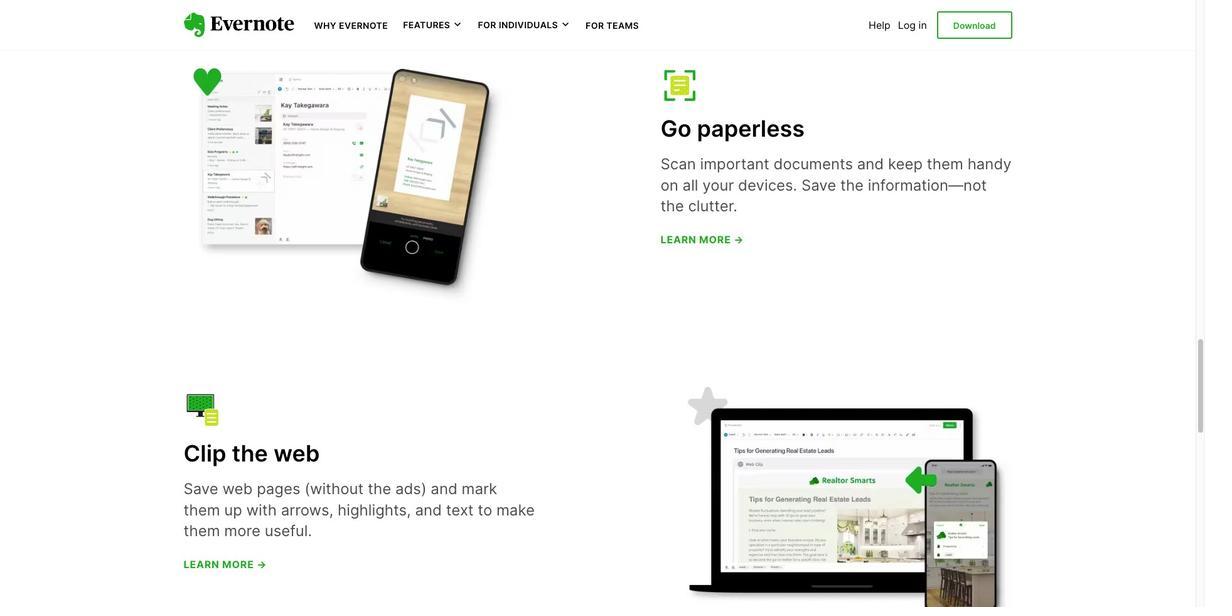 Task type: describe. For each thing, give the bounding box(es) containing it.
useful.
[[265, 522, 312, 541]]

up
[[224, 501, 242, 519]]

1 vertical spatial and
[[431, 480, 457, 498]]

individuals
[[499, 20, 558, 30]]

log in
[[898, 19, 927, 31]]

in
[[919, 19, 927, 31]]

handy
[[968, 155, 1012, 173]]

on
[[661, 176, 678, 194]]

more inside 'save web pages (without the ads) and mark them up with arrows, highlights, and text to make them more useful.'
[[224, 522, 260, 541]]

ads)
[[395, 480, 427, 498]]

clutter.
[[688, 197, 737, 215]]

to
[[478, 501, 492, 519]]

and inside scan important documents and keep them handy on all your devices. save the information—not the clutter.
[[857, 155, 884, 173]]

web inside 'save web pages (without the ads) and mark them up with arrows, highlights, and text to make them more useful.'
[[222, 480, 253, 498]]

more for the
[[222, 558, 254, 571]]

learn more → link for paperless
[[661, 233, 744, 246]]

learn for go
[[661, 233, 696, 246]]

download
[[953, 20, 996, 31]]

features button
[[403, 19, 463, 31]]

log in link
[[898, 19, 927, 31]]

documents
[[774, 155, 853, 173]]

showcase of the web clipper feature of evernote image
[[686, 387, 1012, 608]]

scan
[[661, 155, 696, 173]]

why
[[314, 20, 337, 31]]

help link
[[869, 19, 891, 31]]

text
[[446, 501, 474, 519]]

save web pages (without the ads) and mark them up with arrows, highlights, and text to make them more useful.
[[184, 480, 535, 541]]

the right clip in the left bottom of the page
[[232, 440, 268, 468]]

web clipper icon image
[[184, 392, 221, 429]]

with
[[246, 501, 277, 519]]

clip
[[184, 440, 226, 468]]

clip the web
[[184, 440, 320, 468]]

go paperless
[[661, 115, 805, 143]]

important
[[700, 155, 769, 173]]

more for paperless
[[699, 233, 731, 246]]

for for for individuals
[[478, 20, 496, 30]]

for teams link
[[586, 19, 639, 31]]

download link
[[937, 11, 1012, 39]]

learn more → for paperless
[[661, 233, 744, 246]]

evernote
[[339, 20, 388, 31]]

them inside scan important documents and keep them handy on all your devices. save the information—not the clutter.
[[927, 155, 963, 173]]

learn more → link for the
[[184, 558, 267, 571]]

features
[[403, 20, 450, 30]]

help
[[869, 19, 891, 31]]

learn for clip
[[184, 558, 219, 571]]

make
[[496, 501, 535, 519]]

→ for the
[[257, 558, 267, 571]]

go
[[661, 115, 691, 143]]



Task type: locate. For each thing, give the bounding box(es) containing it.
learn more → down the clutter.
[[661, 233, 744, 246]]

the down on
[[661, 197, 684, 215]]

arrows,
[[281, 501, 334, 519]]

information—not
[[868, 176, 987, 194]]

for inside button
[[478, 20, 496, 30]]

web up up
[[222, 480, 253, 498]]

why evernote link
[[314, 19, 388, 31]]

0 horizontal spatial learn more → link
[[184, 558, 267, 571]]

1 horizontal spatial learn more →
[[661, 233, 744, 246]]

the inside 'save web pages (without the ads) and mark them up with arrows, highlights, and text to make them more useful.'
[[368, 480, 391, 498]]

1 vertical spatial more
[[224, 522, 260, 541]]

0 horizontal spatial →
[[257, 558, 267, 571]]

and up text
[[431, 480, 457, 498]]

web
[[274, 440, 320, 468], [222, 480, 253, 498]]

1 horizontal spatial web
[[274, 440, 320, 468]]

mark
[[462, 480, 497, 498]]

for left teams
[[586, 20, 604, 31]]

learn more → link down up
[[184, 558, 267, 571]]

all
[[683, 176, 698, 194]]

1 vertical spatial save
[[184, 480, 218, 498]]

and
[[857, 155, 884, 173], [431, 480, 457, 498], [415, 501, 442, 519]]

2 vertical spatial and
[[415, 501, 442, 519]]

0 vertical spatial web
[[274, 440, 320, 468]]

→
[[734, 233, 744, 246], [257, 558, 267, 571]]

1 vertical spatial web
[[222, 480, 253, 498]]

log
[[898, 19, 916, 31]]

0 vertical spatial learn more → link
[[661, 233, 744, 246]]

0 horizontal spatial learn
[[184, 558, 219, 571]]

→ for paperless
[[734, 233, 744, 246]]

why evernote
[[314, 20, 388, 31]]

for left individuals
[[478, 20, 496, 30]]

the up highlights,
[[368, 480, 391, 498]]

evernote logo image
[[184, 13, 294, 38]]

0 vertical spatial and
[[857, 155, 884, 173]]

save inside scan important documents and keep them handy on all your devices. save the information—not the clutter.
[[801, 176, 836, 194]]

and down the ads) at bottom
[[415, 501, 442, 519]]

0 horizontal spatial save
[[184, 480, 218, 498]]

for teams
[[586, 20, 639, 31]]

for for for teams
[[586, 20, 604, 31]]

0 vertical spatial learn more →
[[661, 233, 744, 246]]

0 horizontal spatial web
[[222, 480, 253, 498]]

learn more →
[[661, 233, 744, 246], [184, 558, 267, 571]]

for individuals
[[478, 20, 558, 30]]

learn
[[661, 233, 696, 246], [184, 558, 219, 571]]

1 vertical spatial learn more → link
[[184, 558, 267, 571]]

the
[[840, 176, 864, 194], [661, 197, 684, 215], [232, 440, 268, 468], [368, 480, 391, 498]]

1 horizontal spatial save
[[801, 176, 836, 194]]

and left the keep
[[857, 155, 884, 173]]

0 vertical spatial →
[[734, 233, 744, 246]]

1 horizontal spatial learn more → link
[[661, 233, 744, 246]]

2 vertical spatial more
[[222, 558, 254, 571]]

0 vertical spatial them
[[927, 155, 963, 173]]

save down documents
[[801, 176, 836, 194]]

the down documents
[[840, 176, 864, 194]]

document scanning icon image
[[661, 67, 698, 104]]

for individuals button
[[478, 19, 571, 31]]

save
[[801, 176, 836, 194], [184, 480, 218, 498]]

pages
[[257, 480, 300, 498]]

1 vertical spatial learn
[[184, 558, 219, 571]]

1 vertical spatial →
[[257, 558, 267, 571]]

2 vertical spatial them
[[184, 522, 220, 541]]

→ down the clutter.
[[734, 233, 744, 246]]

learn more → down up
[[184, 558, 267, 571]]

learn more → link
[[661, 233, 744, 246], [184, 558, 267, 571]]

learn more → for the
[[184, 558, 267, 571]]

more
[[699, 233, 731, 246], [224, 522, 260, 541], [222, 558, 254, 571]]

save down clip in the left bottom of the page
[[184, 480, 218, 498]]

teams
[[607, 20, 639, 31]]

a phone showcasing the document scanning feature of evernote image
[[184, 57, 510, 307]]

keep
[[888, 155, 923, 173]]

1 horizontal spatial for
[[586, 20, 604, 31]]

web up 'pages'
[[274, 440, 320, 468]]

0 vertical spatial learn
[[661, 233, 696, 246]]

1 horizontal spatial learn
[[661, 233, 696, 246]]

1 vertical spatial them
[[184, 501, 220, 519]]

save inside 'save web pages (without the ads) and mark them up with arrows, highlights, and text to make them more useful.'
[[184, 480, 218, 498]]

learn more → link down the clutter.
[[661, 233, 744, 246]]

your
[[703, 176, 734, 194]]

(without
[[305, 480, 364, 498]]

0 vertical spatial save
[[801, 176, 836, 194]]

for
[[478, 20, 496, 30], [586, 20, 604, 31]]

paperless
[[697, 115, 805, 143]]

highlights,
[[338, 501, 411, 519]]

0 horizontal spatial for
[[478, 20, 496, 30]]

them
[[927, 155, 963, 173], [184, 501, 220, 519], [184, 522, 220, 541]]

1 horizontal spatial →
[[734, 233, 744, 246]]

0 vertical spatial more
[[699, 233, 731, 246]]

scan important documents and keep them handy on all your devices. save the information—not the clutter.
[[661, 155, 1012, 215]]

0 horizontal spatial learn more →
[[184, 558, 267, 571]]

devices.
[[738, 176, 797, 194]]

1 vertical spatial learn more →
[[184, 558, 267, 571]]

→ down useful.
[[257, 558, 267, 571]]



Task type: vqa. For each thing, say whether or not it's contained in the screenshot.
them
yes



